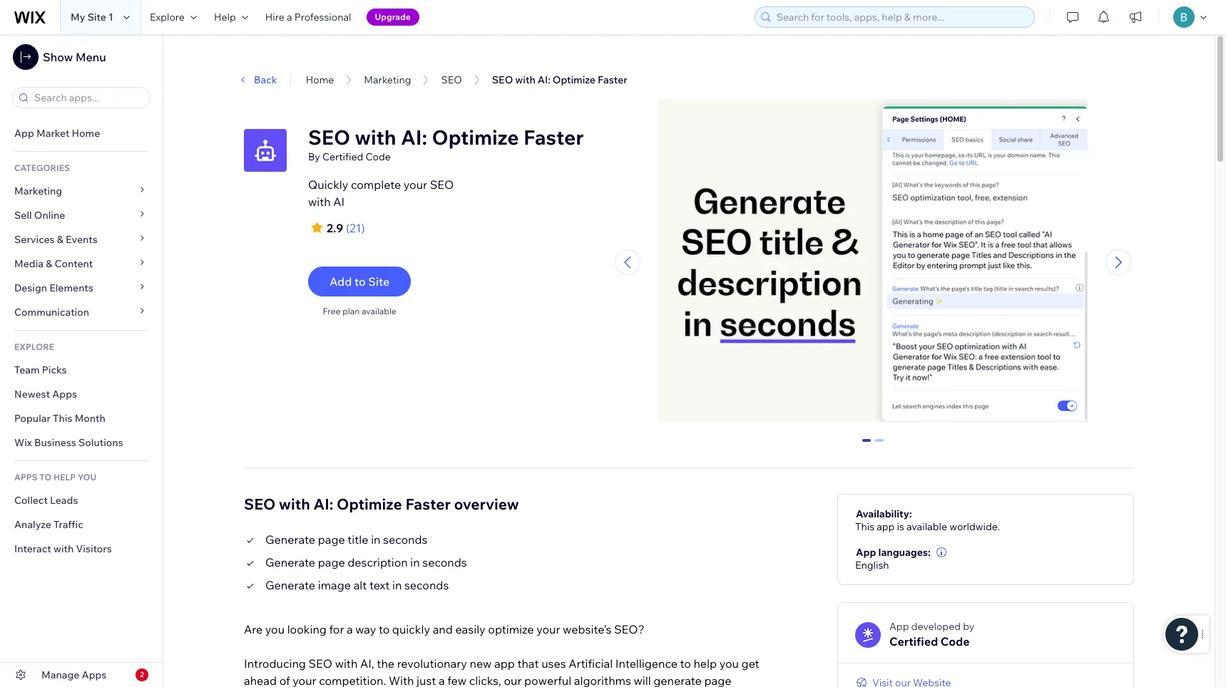 Task type: vqa. For each thing, say whether or not it's contained in the screenshot.
picks
yes



Task type: locate. For each thing, give the bounding box(es) containing it.
you left get
[[720, 657, 739, 671]]

page for title
[[318, 533, 345, 547]]

with inside are you looking for a way to quickly and easily optimize your website's seo? introducing seo with ai, the revolutionary new app that uses artificial intelligence to help you get ahead of your competition. with just a few clicks, our powerful algorithms will generate pa
[[335, 657, 358, 671]]

ai,
[[360, 657, 374, 671]]

solutions
[[78, 437, 123, 450]]

this left is
[[856, 521, 875, 533]]

1 vertical spatial optimize
[[432, 125, 519, 150]]

quickly
[[392, 623, 430, 637]]

in for description
[[411, 556, 420, 570]]

sell online link
[[0, 203, 163, 228]]

site
[[88, 11, 106, 24], [368, 275, 390, 289]]

0 vertical spatial in
[[371, 533, 381, 547]]

seconds up description
[[383, 533, 428, 547]]

few
[[448, 674, 467, 688]]

quickly complete your seo with ai
[[308, 178, 454, 209]]

1 right my
[[108, 11, 113, 24]]

faster
[[598, 73, 628, 86], [524, 125, 584, 150], [406, 495, 451, 513]]

apps up popular this month
[[52, 388, 77, 401]]

developed by certified code image
[[856, 623, 881, 648]]

1 vertical spatial code
[[366, 151, 391, 163]]

certified down developed
[[890, 635, 938, 649]]

traffic
[[54, 519, 83, 532]]

1 horizontal spatial you
[[720, 657, 739, 671]]

2 vertical spatial optimize
[[337, 495, 402, 513]]

your right the of
[[293, 674, 317, 688]]

1 vertical spatial app
[[856, 546, 877, 559]]

0 horizontal spatial ai:
[[314, 495, 334, 513]]

1 horizontal spatial your
[[404, 178, 427, 192]]

1 horizontal spatial app
[[877, 521, 895, 533]]

code up complete
[[366, 151, 391, 163]]

manage apps
[[41, 669, 107, 682]]

1 horizontal spatial app
[[856, 546, 877, 559]]

1 horizontal spatial &
[[57, 233, 63, 246]]

1 vertical spatial seconds
[[423, 556, 467, 570]]

2 horizontal spatial ai:
[[538, 73, 551, 86]]

1 vertical spatial faster
[[524, 125, 584, 150]]

generate down generate page title in seconds
[[265, 556, 315, 570]]

2 horizontal spatial certified
[[890, 635, 938, 649]]

app inside "sidebar" element
[[14, 127, 34, 140]]

1 vertical spatial apps
[[82, 669, 107, 682]]

menu
[[76, 50, 106, 64]]

page up image
[[318, 556, 345, 570]]

0
[[864, 439, 870, 452]]

1 horizontal spatial marketing
[[364, 73, 411, 86]]

1 vertical spatial generate
[[265, 556, 315, 570]]

1 horizontal spatial optimize
[[432, 125, 519, 150]]

certified inside seo with ai: optimize faster by certified code
[[322, 151, 363, 163]]

optimize
[[488, 623, 534, 637]]

code up home link
[[316, 59, 342, 71]]

apps right manage at the bottom of the page
[[82, 669, 107, 682]]

wix
[[14, 437, 32, 450]]

1 vertical spatial a
[[347, 623, 353, 637]]

your right complete
[[404, 178, 427, 192]]

app inside app developed by certified code
[[890, 621, 909, 633]]

artificial
[[569, 657, 613, 671]]

1 vertical spatial home
[[72, 127, 100, 140]]

with inside seo with ai: optimize faster by certified code
[[355, 125, 396, 150]]

1 vertical spatial marketing link
[[0, 179, 163, 203]]

1 vertical spatial in
[[411, 556, 420, 570]]

seo inside "quickly complete your seo with ai"
[[430, 178, 454, 192]]

3 generate from the top
[[265, 578, 315, 593]]

1 horizontal spatial code
[[366, 151, 391, 163]]

with inside button
[[515, 73, 536, 86]]

0 horizontal spatial marketing link
[[0, 179, 163, 203]]

to inside 'button'
[[355, 275, 366, 289]]

marketing inside "sidebar" element
[[14, 185, 62, 198]]

this inside availability: this app is available worldwide.
[[856, 521, 875, 533]]

generate page title in seconds
[[265, 533, 428, 547]]

certified right by
[[322, 151, 363, 163]]

0 vertical spatial to
[[355, 275, 366, 289]]

with inside "sidebar" element
[[53, 543, 74, 556]]

0 horizontal spatial faster
[[406, 495, 451, 513]]

generate left image
[[265, 578, 315, 593]]

code inside app developed by certified code
[[941, 635, 970, 649]]

0 horizontal spatial home
[[72, 127, 100, 140]]

revolutionary
[[397, 657, 467, 671]]

1 vertical spatial site
[[368, 275, 390, 289]]

site inside 'button'
[[368, 275, 390, 289]]

1 vertical spatial 1
[[877, 439, 883, 452]]

by
[[308, 151, 320, 163]]

and
[[433, 623, 453, 637]]

seo inside seo with ai: optimize faster by certified code
[[308, 125, 350, 150]]

page
[[318, 533, 345, 547], [318, 556, 345, 570]]

with
[[515, 73, 536, 86], [355, 125, 396, 150], [308, 195, 331, 209], [279, 495, 310, 513], [53, 543, 74, 556], [335, 657, 358, 671]]

certified up home link
[[273, 59, 314, 71]]

way
[[356, 623, 376, 637]]

0 horizontal spatial code
[[316, 59, 342, 71]]

a right for
[[347, 623, 353, 637]]

0 horizontal spatial certified
[[273, 59, 314, 71]]

manage
[[41, 669, 80, 682]]

0 vertical spatial your
[[404, 178, 427, 192]]

1 vertical spatial this
[[856, 521, 875, 533]]

Search apps... field
[[30, 88, 146, 108]]

plan
[[343, 306, 360, 317]]

2.9 ( 21 )
[[327, 221, 365, 235]]

2 vertical spatial code
[[941, 635, 970, 649]]

1 horizontal spatial a
[[347, 623, 353, 637]]

add
[[330, 275, 352, 289]]

2 horizontal spatial in
[[411, 556, 420, 570]]

image
[[318, 578, 351, 593]]

2 horizontal spatial faster
[[598, 73, 628, 86]]

available right is
[[907, 521, 948, 533]]

seo inside are you looking for a way to quickly and easily optimize your website's seo? introducing seo with ai, the revolutionary new app that uses artificial intelligence to help you get ahead of your competition. with just a few clicks, our powerful algorithms will generate pa
[[309, 657, 333, 671]]

1 vertical spatial page
[[318, 556, 345, 570]]

0 horizontal spatial you
[[265, 623, 285, 637]]

2 vertical spatial to
[[680, 657, 691, 671]]

website's
[[563, 623, 612, 637]]

21
[[350, 221, 361, 235]]

certified
[[273, 59, 314, 71], [322, 151, 363, 163], [890, 635, 938, 649]]

page left title
[[318, 533, 345, 547]]

show
[[43, 50, 73, 64]]

marketing down categories
[[14, 185, 62, 198]]

overview
[[454, 495, 519, 513]]

marketing down upgrade button
[[364, 73, 411, 86]]

app left is
[[877, 521, 895, 533]]

media & content
[[14, 258, 93, 270]]

2 horizontal spatial code
[[941, 635, 970, 649]]

2 vertical spatial ai:
[[314, 495, 334, 513]]

ai: inside button
[[538, 73, 551, 86]]

marketing link up online
[[0, 179, 163, 203]]

seo inside button
[[492, 73, 513, 86]]

1 vertical spatial to
[[379, 623, 390, 637]]

to
[[355, 275, 366, 289], [379, 623, 390, 637], [680, 657, 691, 671]]

in
[[371, 533, 381, 547], [411, 556, 420, 570], [392, 578, 402, 593]]

app
[[877, 521, 895, 533], [494, 657, 515, 671]]

help
[[53, 472, 76, 483]]

app market home link
[[0, 121, 163, 146]]

to up generate
[[680, 657, 691, 671]]

0 vertical spatial code
[[316, 59, 342, 71]]

your up uses
[[537, 623, 560, 637]]

newest apps
[[14, 388, 77, 401]]

2 vertical spatial app
[[890, 621, 909, 633]]

a left few
[[439, 674, 445, 688]]

with inside "quickly complete your seo with ai"
[[308, 195, 331, 209]]

marketing link down upgrade button
[[364, 73, 411, 86]]

0 horizontal spatial optimize
[[337, 495, 402, 513]]

1 page from the top
[[318, 533, 345, 547]]

of
[[279, 674, 290, 688]]

generate
[[265, 533, 315, 547], [265, 556, 315, 570], [265, 578, 315, 593]]

with for seo with ai: optimize faster by certified code
[[355, 125, 396, 150]]

1 horizontal spatial home
[[306, 73, 334, 86]]

to right the way
[[379, 623, 390, 637]]

0 horizontal spatial apps
[[52, 388, 77, 401]]

my
[[71, 11, 85, 24]]

ai: for seo with ai: optimize faster
[[538, 73, 551, 86]]

optimize inside seo with ai: optimize faster by certified code
[[432, 125, 519, 150]]

our
[[504, 674, 522, 688]]

1 vertical spatial marketing
[[14, 185, 62, 198]]

available
[[362, 306, 397, 317], [907, 521, 948, 533]]

2 horizontal spatial app
[[890, 621, 909, 633]]

0 horizontal spatial app
[[14, 127, 34, 140]]

help button
[[205, 0, 257, 34]]

home inside "sidebar" element
[[72, 127, 100, 140]]

0 vertical spatial optimize
[[553, 73, 596, 86]]

2 vertical spatial faster
[[406, 495, 451, 513]]

0 horizontal spatial to
[[355, 275, 366, 289]]

available right plan
[[362, 306, 397, 317]]

collect leads
[[14, 494, 78, 507]]

seconds up quickly
[[405, 578, 449, 593]]

sidebar element
[[0, 34, 163, 688]]

apps for manage apps
[[82, 669, 107, 682]]

app right developed by certified code image
[[890, 621, 909, 633]]

1 horizontal spatial apps
[[82, 669, 107, 682]]

faster inside seo with ai: optimize faster by certified code
[[524, 125, 584, 150]]

1 horizontal spatial faster
[[524, 125, 584, 150]]

& right media
[[46, 258, 52, 270]]

site right my
[[88, 11, 106, 24]]

0 horizontal spatial in
[[371, 533, 381, 547]]

your inside "quickly complete your seo with ai"
[[404, 178, 427, 192]]

0 vertical spatial apps
[[52, 388, 77, 401]]

2 horizontal spatial a
[[439, 674, 445, 688]]

in right text at the left of the page
[[392, 578, 402, 593]]

0 vertical spatial seconds
[[383, 533, 428, 547]]

this for popular
[[53, 412, 72, 425]]

generate for generate page title in seconds
[[265, 533, 315, 547]]

faster for seo with ai: optimize faster overview
[[406, 495, 451, 513]]

seo with ai: optimize faster
[[492, 73, 628, 86]]

0 vertical spatial faster
[[598, 73, 628, 86]]

2 vertical spatial your
[[293, 674, 317, 688]]

optimize inside button
[[553, 73, 596, 86]]

1
[[108, 11, 113, 24], [877, 439, 883, 452]]

0 vertical spatial app
[[877, 521, 895, 533]]

seo with ai: optimize faster logo image
[[244, 129, 287, 172]]

0 vertical spatial ai:
[[538, 73, 551, 86]]

communication link
[[0, 300, 163, 325]]

seconds for generate page description in seconds
[[423, 556, 467, 570]]

alt
[[354, 578, 367, 593]]

in right title
[[371, 533, 381, 547]]

2 page from the top
[[318, 556, 345, 570]]

seo with ai: optimize faster button
[[485, 69, 635, 91]]

sell
[[14, 209, 32, 222]]

wix business solutions link
[[0, 431, 163, 455]]

app left languages:
[[856, 546, 877, 559]]

1 generate from the top
[[265, 533, 315, 547]]

home
[[306, 73, 334, 86], [72, 127, 100, 140]]

1 vertical spatial &
[[46, 258, 52, 270]]

0 vertical spatial generate
[[265, 533, 315, 547]]

analyze traffic link
[[0, 513, 163, 537]]

& for events
[[57, 233, 63, 246]]

2 generate from the top
[[265, 556, 315, 570]]

1 vertical spatial ai:
[[401, 125, 428, 150]]

faster inside button
[[598, 73, 628, 86]]

apps for newest apps
[[52, 388, 77, 401]]

worldwide.
[[950, 521, 1000, 533]]

2 vertical spatial certified
[[890, 635, 938, 649]]

generate left title
[[265, 533, 315, 547]]

1 vertical spatial you
[[720, 657, 739, 671]]

seo
[[441, 73, 462, 86], [492, 73, 513, 86], [308, 125, 350, 150], [430, 178, 454, 192], [244, 495, 276, 513], [309, 657, 333, 671]]

looking
[[287, 623, 327, 637]]

1 horizontal spatial in
[[392, 578, 402, 593]]

this inside "sidebar" element
[[53, 412, 72, 425]]

0 vertical spatial page
[[318, 533, 345, 547]]

home down certified code
[[306, 73, 334, 86]]

app left market
[[14, 127, 34, 140]]

1 horizontal spatial to
[[379, 623, 390, 637]]

)
[[361, 221, 365, 235]]

visitors
[[76, 543, 112, 556]]

app up the our on the left of page
[[494, 657, 515, 671]]

0 horizontal spatial 1
[[108, 11, 113, 24]]

1 horizontal spatial available
[[907, 521, 948, 533]]

2 vertical spatial generate
[[265, 578, 315, 593]]

clicks,
[[469, 674, 501, 688]]

1 horizontal spatial this
[[856, 521, 875, 533]]

app developed by certified code
[[890, 621, 975, 649]]

generate page description in seconds
[[265, 556, 467, 570]]

2 horizontal spatial to
[[680, 657, 691, 671]]

ai: inside seo with ai: optimize faster by certified code
[[401, 125, 428, 150]]

0 horizontal spatial this
[[53, 412, 72, 425]]

to right add
[[355, 275, 366, 289]]

0 horizontal spatial available
[[362, 306, 397, 317]]

a right "hire" at the left of page
[[287, 11, 292, 24]]

with for interact with visitors
[[53, 543, 74, 556]]

hire a professional link
[[257, 0, 360, 34]]

1 vertical spatial certified
[[322, 151, 363, 163]]

0 vertical spatial app
[[14, 127, 34, 140]]

optimize for seo with ai: optimize faster overview
[[337, 495, 402, 513]]

free plan available
[[323, 306, 397, 317]]

code down by
[[941, 635, 970, 649]]

free
[[323, 306, 341, 317]]

1 horizontal spatial 1
[[877, 439, 883, 452]]

& left 'events' at the top of page
[[57, 233, 63, 246]]

uses
[[542, 657, 566, 671]]

0 vertical spatial &
[[57, 233, 63, 246]]

are you looking for a way to quickly and easily optimize your website's seo? introducing seo with ai, the revolutionary new app that uses artificial intelligence to help you get ahead of your competition. with just a few clicks, our powerful algorithms will generate pa
[[244, 623, 760, 688]]

team picks link
[[0, 358, 163, 382]]

seo with ai: optimize faster preview 0 image
[[659, 99, 1088, 429]]

1 horizontal spatial marketing link
[[364, 73, 411, 86]]

you right the are
[[265, 623, 285, 637]]

0 vertical spatial a
[[287, 11, 292, 24]]

page for description
[[318, 556, 345, 570]]

1 vertical spatial available
[[907, 521, 948, 533]]

1 vertical spatial app
[[494, 657, 515, 671]]

0 vertical spatial you
[[265, 623, 285, 637]]

in right description
[[411, 556, 420, 570]]

this up wix business solutions
[[53, 412, 72, 425]]

app for app developed by certified code
[[890, 621, 909, 633]]

by
[[963, 621, 975, 633]]

1 right 0
[[877, 439, 883, 452]]

description
[[348, 556, 408, 570]]

seconds right description
[[423, 556, 467, 570]]

1 horizontal spatial site
[[368, 275, 390, 289]]

app for app languages:
[[856, 546, 877, 559]]

english
[[856, 559, 890, 572]]

0 horizontal spatial marketing
[[14, 185, 62, 198]]

site up free plan available in the top of the page
[[368, 275, 390, 289]]

my site 1
[[71, 11, 113, 24]]

home right market
[[72, 127, 100, 140]]



Task type: describe. For each thing, give the bounding box(es) containing it.
show menu
[[43, 50, 106, 64]]

availability: this app is available worldwide.
[[856, 508, 1000, 533]]

analyze
[[14, 519, 51, 532]]

explore
[[14, 342, 54, 352]]

certified code
[[273, 59, 342, 71]]

newest apps link
[[0, 382, 163, 407]]

back button
[[237, 73, 277, 86]]

quickly
[[308, 178, 348, 192]]

seo for seo with ai: optimize faster by certified code
[[308, 125, 350, 150]]

in for title
[[371, 533, 381, 547]]

app for app market home
[[14, 127, 34, 140]]

design elements
[[14, 282, 93, 295]]

2 vertical spatial a
[[439, 674, 445, 688]]

month
[[75, 412, 106, 425]]

add to site
[[330, 275, 390, 289]]

services & events link
[[0, 228, 163, 252]]

0 vertical spatial 1
[[108, 11, 113, 24]]

0 vertical spatial home
[[306, 73, 334, 86]]

get
[[742, 657, 760, 671]]

seconds for generate page title in seconds
[[383, 533, 428, 547]]

apps to help you
[[14, 472, 96, 483]]

communication
[[14, 306, 91, 319]]

generate for generate page description in seconds
[[265, 556, 315, 570]]

certified inside app developed by certified code
[[890, 635, 938, 649]]

with for seo with ai: optimize faster overview
[[279, 495, 310, 513]]

0 vertical spatial available
[[362, 306, 397, 317]]

team picks
[[14, 364, 67, 377]]

app inside are you looking for a way to quickly and easily optimize your website's seo? introducing seo with ai, the revolutionary new app that uses artificial intelligence to help you get ahead of your competition. with just a few clicks, our powerful algorithms will generate pa
[[494, 657, 515, 671]]

0 vertical spatial certified
[[273, 59, 314, 71]]

2 vertical spatial seconds
[[405, 578, 449, 593]]

events
[[66, 233, 98, 246]]

2.9
[[327, 221, 343, 235]]

categories
[[14, 163, 70, 173]]

explore
[[150, 11, 185, 24]]

generate image alt text in seconds
[[265, 578, 449, 593]]

services
[[14, 233, 55, 246]]

title
[[348, 533, 369, 547]]

seo with ai: optimize faster by certified code
[[308, 125, 584, 163]]

popular this month link
[[0, 407, 163, 431]]

media & content link
[[0, 252, 163, 276]]

collect
[[14, 494, 48, 507]]

app market home
[[14, 127, 100, 140]]

powerful
[[524, 674, 572, 688]]

developed
[[912, 621, 961, 633]]

to
[[39, 472, 52, 483]]

availability:
[[856, 508, 912, 521]]

with for seo with ai: optimize faster
[[515, 73, 536, 86]]

you
[[78, 472, 96, 483]]

services & events
[[14, 233, 98, 246]]

newest
[[14, 388, 50, 401]]

media
[[14, 258, 44, 270]]

picks
[[42, 364, 67, 377]]

complete
[[351, 178, 401, 192]]

ahead
[[244, 674, 277, 688]]

ai: for seo with ai: optimize faster overview
[[314, 495, 334, 513]]

optimize for seo with ai: optimize faster
[[553, 73, 596, 86]]

online
[[34, 209, 65, 222]]

0 vertical spatial marketing link
[[364, 73, 411, 86]]

with
[[389, 674, 414, 688]]

market
[[36, 127, 69, 140]]

seo?
[[614, 623, 645, 637]]

seo for seo with ai: optimize faster
[[492, 73, 513, 86]]

collect leads link
[[0, 489, 163, 513]]

2
[[140, 671, 144, 680]]

help
[[694, 657, 717, 671]]

that
[[518, 657, 539, 671]]

analyze traffic
[[14, 519, 83, 532]]

text
[[370, 578, 390, 593]]

hire
[[265, 11, 285, 24]]

interact with visitors
[[14, 543, 112, 556]]

help
[[214, 11, 236, 24]]

new
[[470, 657, 492, 671]]

0 vertical spatial marketing
[[364, 73, 411, 86]]

intelligence
[[616, 657, 678, 671]]

popular
[[14, 412, 51, 425]]

popular this month
[[14, 412, 106, 425]]

faster for seo with ai: optimize faster
[[598, 73, 628, 86]]

(
[[346, 221, 350, 235]]

& for content
[[46, 258, 52, 270]]

for
[[329, 623, 344, 637]]

easily
[[456, 623, 486, 637]]

0 1
[[864, 439, 883, 452]]

seo for seo with ai: optimize faster overview
[[244, 495, 276, 513]]

seo for seo
[[441, 73, 462, 86]]

elements
[[49, 282, 93, 295]]

0 vertical spatial site
[[88, 11, 106, 24]]

0 horizontal spatial a
[[287, 11, 292, 24]]

wix business solutions
[[14, 437, 123, 450]]

app inside availability: this app is available worldwide.
[[877, 521, 895, 533]]

2 vertical spatial in
[[392, 578, 402, 593]]

optimize for seo with ai: optimize faster by certified code
[[432, 125, 519, 150]]

code inside seo with ai: optimize faster by certified code
[[366, 151, 391, 163]]

home link
[[306, 73, 334, 86]]

1 vertical spatial your
[[537, 623, 560, 637]]

generate for generate image alt text in seconds
[[265, 578, 315, 593]]

the
[[377, 657, 395, 671]]

algorithms
[[574, 674, 631, 688]]

Search for tools, apps, help & more... field
[[772, 7, 1030, 27]]

faster for seo with ai: optimize faster by certified code
[[524, 125, 584, 150]]

sell online
[[14, 209, 65, 222]]

this for availability:
[[856, 521, 875, 533]]

introducing
[[244, 657, 306, 671]]

available inside availability: this app is available worldwide.
[[907, 521, 948, 533]]

ai: for seo with ai: optimize faster by certified code
[[401, 125, 428, 150]]



